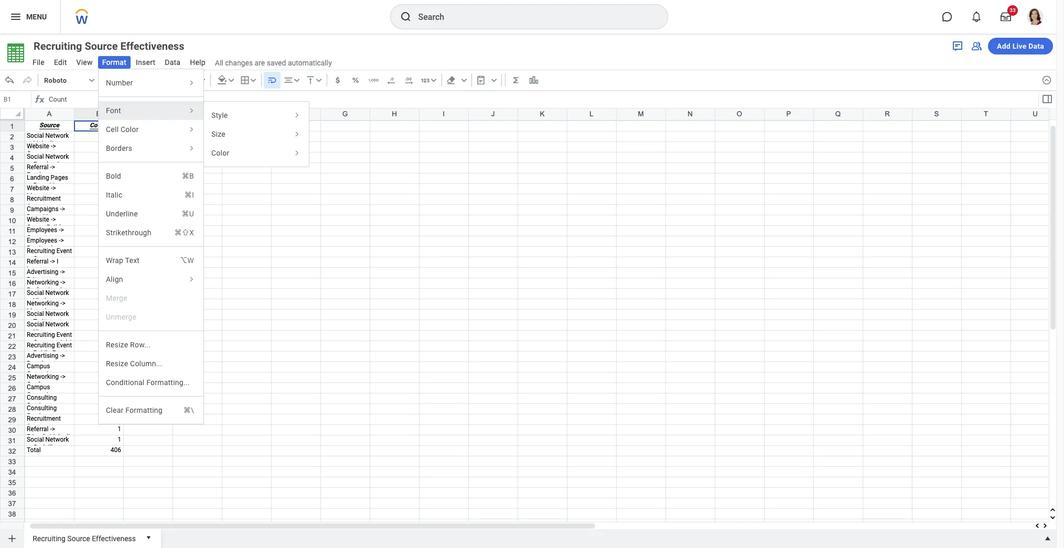 Task type: describe. For each thing, give the bounding box(es) containing it.
bold
[[106, 172, 121, 180]]

percentage image
[[350, 75, 361, 86]]

are
[[255, 59, 265, 67]]

autosum image
[[511, 75, 521, 86]]

formatting...
[[146, 379, 190, 387]]

1 chevron down small image from the left
[[197, 75, 208, 86]]

⌥w
[[180, 257, 194, 265]]

clear
[[106, 407, 124, 415]]

chevron right small image for borders
[[187, 144, 196, 153]]

clear formatting
[[106, 407, 163, 415]]

1 vertical spatial source
[[67, 535, 90, 543]]

thousands comma image
[[368, 75, 379, 86]]

text
[[125, 257, 140, 265]]

chevron down small image for align top icon
[[314, 75, 324, 86]]

menu
[[26, 12, 47, 21]]

undo l image
[[4, 75, 15, 86]]

add
[[997, 42, 1011, 50]]

⌘i
[[185, 191, 194, 199]]

profile logan mcneil image
[[1027, 8, 1044, 27]]

add zero image
[[404, 75, 414, 86]]

add live data button
[[988, 38, 1053, 55]]

remove zero image
[[386, 75, 396, 86]]

menu item containing italic
[[99, 186, 204, 205]]

33 button
[[995, 5, 1018, 28]]

number menu item
[[99, 73, 204, 92]]

2 recruiting source effectiveness button from the top
[[28, 530, 140, 547]]

notifications large image
[[972, 12, 982, 22]]

borders
[[106, 144, 132, 153]]

chevron up circle image
[[1042, 75, 1052, 86]]

chevron right small image for size
[[292, 130, 302, 139]]

align
[[106, 275, 123, 284]]

⌘b
[[182, 172, 194, 180]]

conditional
[[106, 379, 145, 387]]

live
[[1013, 42, 1027, 50]]

3 chevron down small image from the left
[[459, 75, 469, 86]]

search image
[[400, 10, 412, 23]]

caret up image
[[1043, 534, 1053, 545]]

view
[[76, 58, 93, 67]]

menu button
[[0, 0, 60, 34]]

33
[[1010, 7, 1016, 13]]

chevron right small image for cell color
[[187, 125, 196, 134]]

align center image
[[283, 75, 294, 86]]

insert
[[136, 58, 155, 67]]

row...
[[130, 341, 150, 349]]

menu item containing strikethrough
[[99, 223, 204, 242]]

recruiting for first recruiting source effectiveness "button" from the bottom
[[33, 535, 66, 543]]

1 vertical spatial effectiveness
[[92, 535, 136, 543]]

format menu
[[98, 69, 204, 425]]

paste image
[[476, 75, 486, 86]]

wrap text
[[106, 257, 140, 265]]

help
[[190, 58, 206, 67]]

file
[[33, 58, 45, 67]]

chevron right small image for number
[[187, 78, 196, 88]]

number
[[106, 79, 133, 87]]

1 vertical spatial recruiting source effectiveness
[[33, 535, 136, 543]]

inbox large image
[[1001, 12, 1012, 22]]

font
[[106, 107, 121, 115]]

color menu item
[[204, 144, 309, 163]]

automatically
[[288, 59, 332, 67]]

6 chevron down small image from the left
[[489, 75, 499, 86]]

font menu
[[204, 101, 310, 167]]

fx image
[[34, 93, 46, 106]]

⌘⇧x
[[174, 229, 194, 237]]

borders menu item
[[99, 139, 204, 158]]

data inside button
[[1029, 42, 1045, 50]]

menu item containing wrap text
[[99, 251, 204, 270]]

caret down small image
[[143, 533, 154, 544]]

numbers image
[[420, 75, 431, 86]]

⌘\
[[184, 407, 194, 415]]

chevron down small image for border all image
[[248, 75, 258, 86]]



Task type: locate. For each thing, give the bounding box(es) containing it.
data inside menus menu bar
[[165, 58, 181, 67]]

1 horizontal spatial color
[[211, 149, 229, 157]]

chevron right small image down size menu item
[[292, 148, 302, 158]]

chevron right small image down the align center icon
[[292, 111, 302, 120]]

source
[[85, 40, 118, 52], [67, 535, 90, 543]]

5 chevron down small image from the left
[[428, 75, 439, 86]]

merge menu item
[[99, 289, 204, 308]]

grid
[[0, 108, 1064, 549]]

color down "size"
[[211, 149, 229, 157]]

Formula Bar text field
[[46, 92, 1038, 107]]

chevron right small image up "⌘b" at the left
[[187, 144, 196, 153]]

0 vertical spatial effectiveness
[[120, 40, 184, 52]]

cell
[[106, 125, 119, 134]]

chevron right small image inside number menu item
[[187, 78, 196, 88]]

chevron down small image left border all image
[[226, 75, 236, 86]]

saved
[[267, 59, 286, 67]]

2 resize from the top
[[106, 360, 128, 368]]

1 chevron down small image from the left
[[87, 75, 97, 86]]

wrap
[[106, 257, 123, 265]]

size
[[211, 130, 226, 139]]

align top image
[[305, 75, 316, 86]]

2 menu item from the top
[[99, 186, 204, 205]]

chevron down small image inside roboto popup button
[[87, 75, 97, 86]]

roboto button
[[40, 72, 98, 89]]

2 horizontal spatial chevron down small image
[[459, 75, 469, 86]]

0 vertical spatial recruiting
[[34, 40, 82, 52]]

3 menu item from the top
[[99, 205, 204, 223]]

1 menu item from the top
[[99, 167, 204, 186]]

chevron right small image
[[187, 106, 196, 115], [187, 125, 196, 134], [292, 130, 302, 139], [187, 275, 196, 284]]

eraser image
[[446, 75, 456, 86]]

chevron right small image inside color menu item
[[292, 148, 302, 158]]

Search Workday  search field
[[418, 5, 646, 28]]

1 vertical spatial data
[[165, 58, 181, 67]]

effectiveness
[[120, 40, 184, 52], [92, 535, 136, 543]]

chevron right small image for font
[[187, 106, 196, 115]]

unmerge menu item
[[99, 308, 204, 327]]

chevron down small image for numbers image
[[428, 75, 439, 86]]

recruiting for 1st recruiting source effectiveness "button"
[[34, 40, 82, 52]]

chevron right small image down ⌥w
[[187, 275, 196, 284]]

menu item down conditional formatting...
[[99, 401, 204, 420]]

5 menu item from the top
[[99, 251, 204, 270]]

underline
[[106, 210, 138, 218]]

None text field
[[1, 92, 31, 107]]

chevron right small image inside font menu item
[[187, 106, 196, 115]]

2 chevron down small image from the left
[[248, 75, 258, 86]]

merge
[[106, 294, 127, 303]]

all changes are saved automatically
[[215, 59, 332, 67]]

0 vertical spatial recruiting source effectiveness button
[[28, 39, 203, 54]]

1 vertical spatial recruiting
[[33, 535, 66, 543]]

all changes are saved automatically button
[[211, 58, 332, 68]]

chevron right small image inside align menu item
[[187, 275, 196, 284]]

0 horizontal spatial chevron down small image
[[87, 75, 97, 86]]

menu item up the text
[[99, 223, 204, 242]]

color right the "cell"
[[121, 125, 139, 134]]

activity stream image
[[952, 40, 964, 52]]

chevron right small image left "size"
[[187, 125, 196, 134]]

recruiting source effectiveness
[[34, 40, 184, 52], [33, 535, 136, 543]]

chevron right small image up color menu item
[[292, 130, 302, 139]]

chevron right small image inside borders menu item
[[187, 144, 196, 153]]

chevron down small image right paste image at top
[[489, 75, 499, 86]]

data right live
[[1029, 42, 1045, 50]]

menus menu bar
[[27, 55, 211, 71]]

text wrap image
[[267, 75, 277, 86]]

resize up conditional
[[106, 360, 128, 368]]

cell color menu item
[[99, 120, 204, 139]]

1 vertical spatial color
[[211, 149, 229, 157]]

chevron down small image left eraser icon
[[428, 75, 439, 86]]

italic
[[106, 191, 123, 199]]

chevron right small image down the help
[[187, 78, 196, 88]]

menu item
[[99, 167, 204, 186], [99, 186, 204, 205], [99, 205, 204, 223], [99, 223, 204, 242], [99, 251, 204, 270], [99, 401, 204, 420]]

dollar sign image
[[332, 75, 343, 86]]

menu item down strikethrough
[[99, 251, 204, 270]]

roboto
[[44, 76, 67, 84]]

chevron down small image down are
[[248, 75, 258, 86]]

menu item down borders menu item
[[99, 167, 204, 186]]

chevron right small image inside size menu item
[[292, 130, 302, 139]]

media classroom image
[[971, 40, 983, 52]]

resize row...
[[106, 341, 150, 349]]

all
[[215, 59, 223, 67]]

0 vertical spatial recruiting source effectiveness
[[34, 40, 184, 52]]

recruiting source effectiveness button
[[28, 39, 203, 54], [28, 530, 140, 547]]

0 horizontal spatial color
[[121, 125, 139, 134]]

chevron down small image
[[87, 75, 97, 86], [226, 75, 236, 86], [459, 75, 469, 86]]

1 horizontal spatial chevron down small image
[[226, 75, 236, 86]]

chevron down small image left align top icon
[[292, 75, 302, 86]]

resize for resize row...
[[106, 341, 128, 349]]

0 vertical spatial data
[[1029, 42, 1045, 50]]

recruiting
[[34, 40, 82, 52], [33, 535, 66, 543]]

4 chevron down small image from the left
[[314, 75, 324, 86]]

menu item containing bold
[[99, 167, 204, 186]]

effectiveness up insert in the top of the page
[[120, 40, 184, 52]]

color
[[121, 125, 139, 134], [211, 149, 229, 157]]

column...
[[130, 360, 162, 368]]

resize left row...
[[106, 341, 128, 349]]

chevron right small image for style
[[292, 111, 302, 120]]

chevron down small image left dollar sign icon
[[314, 75, 324, 86]]

add footer ws image
[[7, 534, 17, 545]]

data left the help
[[165, 58, 181, 67]]

style menu item
[[204, 106, 309, 125]]

1 vertical spatial recruiting source effectiveness button
[[28, 530, 140, 547]]

data
[[1029, 42, 1045, 50], [165, 58, 181, 67]]

resize for resize column...
[[106, 360, 128, 368]]

chart image
[[529, 75, 539, 86]]

border all image
[[240, 75, 250, 86]]

strikethrough
[[106, 229, 151, 237]]

conditional formatting...
[[106, 379, 190, 387]]

0 vertical spatial color
[[121, 125, 139, 134]]

4 menu item from the top
[[99, 223, 204, 242]]

menu item up strikethrough
[[99, 205, 204, 223]]

resize column...
[[106, 360, 162, 368]]

menu item containing underline
[[99, 205, 204, 223]]

recruiting up the edit
[[34, 40, 82, 52]]

formatting
[[125, 407, 163, 415]]

unmerge
[[106, 313, 136, 322]]

color inside format menu
[[121, 125, 139, 134]]

cell color
[[106, 125, 139, 134]]

6 menu item from the top
[[99, 401, 204, 420]]

edit
[[54, 58, 67, 67]]

3 chevron down small image from the left
[[292, 75, 302, 86]]

chevron right small image inside style menu item
[[292, 111, 302, 120]]

2 chevron down small image from the left
[[226, 75, 236, 86]]

1 recruiting source effectiveness button from the top
[[28, 39, 203, 54]]

chevron down small image down the help
[[197, 75, 208, 86]]

1 resize from the top
[[106, 341, 128, 349]]

⌘u
[[182, 210, 194, 218]]

chevron down small image for the align center icon
[[292, 75, 302, 86]]

chevron down small image down view
[[87, 75, 97, 86]]

chevron right small image for color
[[292, 148, 302, 158]]

chevron down small image right eraser icon
[[459, 75, 469, 86]]

1 vertical spatial resize
[[106, 360, 128, 368]]

format
[[102, 58, 126, 67]]

resize
[[106, 341, 128, 349], [106, 360, 128, 368]]

recruiting right add footer ws icon
[[33, 535, 66, 543]]

size menu item
[[204, 125, 309, 144]]

chevron right small image for align
[[187, 275, 196, 284]]

menu item containing clear formatting
[[99, 401, 204, 420]]

0 vertical spatial source
[[85, 40, 118, 52]]

chevron right small image
[[187, 78, 196, 88], [292, 111, 302, 120], [187, 144, 196, 153], [292, 148, 302, 158]]

menu item up underline
[[99, 186, 204, 205]]

toolbar container region
[[0, 70, 1038, 91]]

effectiveness left caret down small icon
[[92, 535, 136, 543]]

1 horizontal spatial data
[[1029, 42, 1045, 50]]

0 horizontal spatial data
[[165, 58, 181, 67]]

bold image
[[132, 75, 143, 86]]

align menu item
[[99, 270, 204, 289]]

style
[[211, 111, 228, 120]]

color inside font menu
[[211, 149, 229, 157]]

chevron down small image
[[197, 75, 208, 86], [248, 75, 258, 86], [292, 75, 302, 86], [314, 75, 324, 86], [428, 75, 439, 86], [489, 75, 499, 86]]

0 vertical spatial resize
[[106, 341, 128, 349]]

formula editor image
[[1041, 93, 1054, 105]]

justify image
[[9, 10, 22, 23]]

changes
[[225, 59, 253, 67]]

chevron right small image left style
[[187, 106, 196, 115]]

add live data
[[997, 42, 1045, 50]]

font menu item
[[99, 101, 204, 120]]

chevron right small image inside cell color menu item
[[187, 125, 196, 134]]



Task type: vqa. For each thing, say whether or not it's contained in the screenshot.
leftmost list
no



